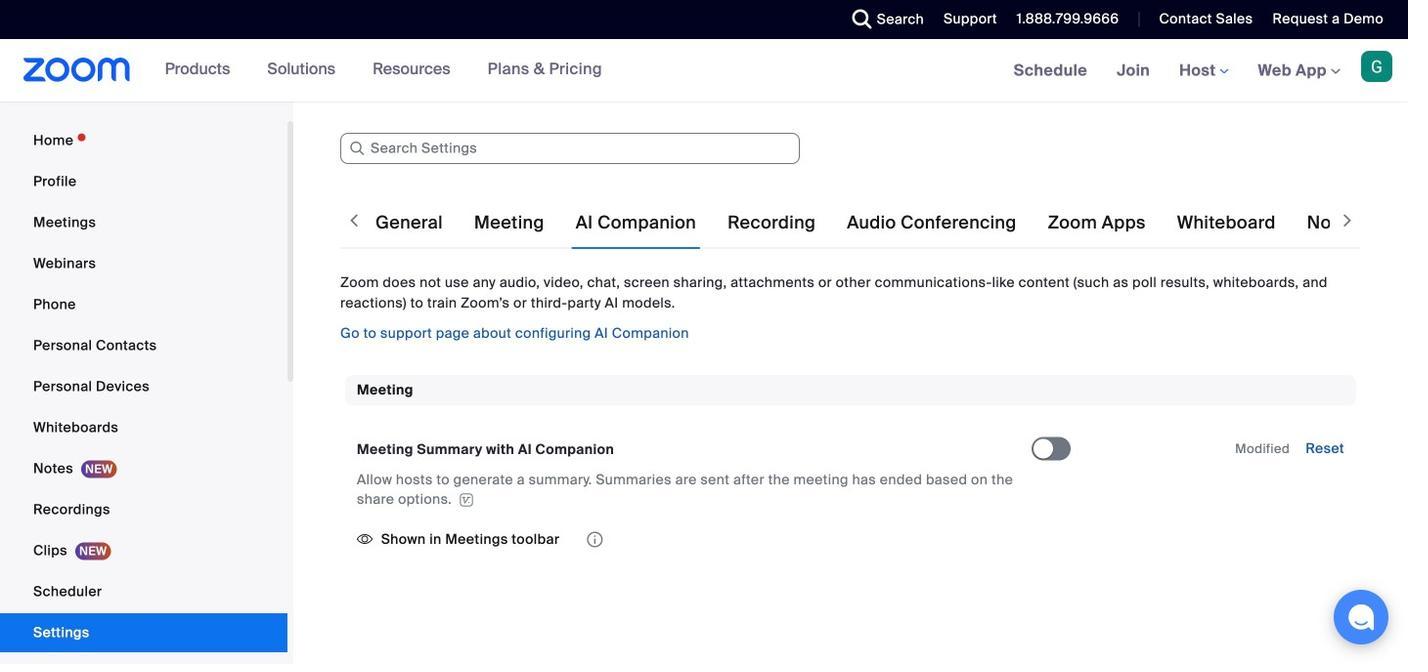 Task type: describe. For each thing, give the bounding box(es) containing it.
Search Settings text field
[[340, 133, 800, 164]]

scroll left image
[[344, 211, 364, 231]]

zoom logo image
[[23, 58, 131, 82]]

open chat image
[[1347, 604, 1375, 632]]

profile picture image
[[1361, 51, 1392, 82]]

meeting element
[[345, 375, 1356, 578]]

scroll right image
[[1338, 211, 1357, 231]]

product information navigation
[[150, 39, 617, 102]]

meetings navigation
[[999, 39, 1408, 103]]



Task type: vqa. For each thing, say whether or not it's contained in the screenshot.
bottommost "menu item"
no



Task type: locate. For each thing, give the bounding box(es) containing it.
banner
[[0, 39, 1408, 103]]

personal menu menu
[[0, 121, 287, 665]]

tabs of my account settings page tab list
[[372, 196, 1408, 250]]



